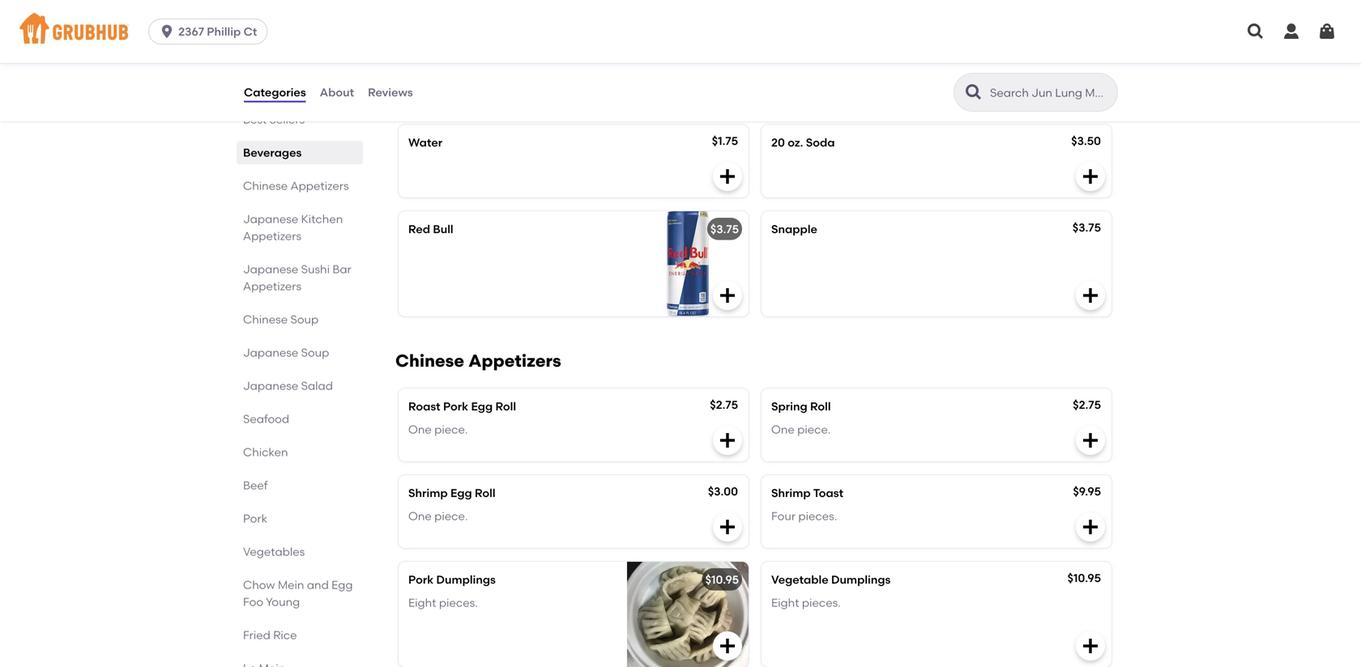 Task type: vqa. For each thing, say whether or not it's contained in the screenshot.
the leftmost Chinese Appetizers
yes



Task type: describe. For each thing, give the bounding box(es) containing it.
egg inside chow mein and egg foo young
[[332, 578, 353, 592]]

one piece. for spring
[[771, 423, 831, 437]]

about
[[320, 85, 354, 99]]

1 vertical spatial chinese appetizers
[[395, 351, 561, 372]]

japanese sushi bar appetizers
[[243, 263, 351, 293]]

fried rice tab
[[243, 627, 356, 644]]

beverages inside tab
[[243, 146, 302, 160]]

pork dumplings
[[408, 573, 496, 587]]

chinese for chinese soup tab
[[243, 313, 288, 327]]

one for spring
[[771, 423, 795, 437]]

0 vertical spatial egg
[[471, 400, 493, 414]]

svg image inside "2367 phillip ct" button
[[159, 23, 175, 40]]

sellers
[[269, 113, 305, 126]]

japanese for japanese soup
[[243, 346, 298, 360]]

bar
[[332, 263, 351, 276]]

chicken
[[243, 446, 288, 459]]

phillip
[[207, 25, 241, 38]]

snapple
[[771, 223, 817, 236]]

one piece. for shrimp
[[408, 510, 468, 523]]

20
[[771, 136, 785, 150]]

pork for pork dumplings
[[408, 573, 434, 587]]

pork dumplings image
[[627, 562, 749, 668]]

seafood tab
[[243, 411, 356, 428]]

japanese for japanese sushi bar appetizers
[[243, 263, 298, 276]]

svg image for $3.00
[[718, 518, 737, 537]]

one for shrimp
[[408, 510, 432, 523]]

reviews
[[368, 85, 413, 99]]

shrimp toast
[[771, 487, 843, 500]]

chow
[[243, 578, 275, 592]]

japanese kitchen appetizers
[[243, 212, 343, 243]]

shrimp egg roll
[[408, 487, 495, 500]]

sushi
[[301, 263, 330, 276]]

ct
[[244, 25, 257, 38]]

shrimp for one
[[408, 487, 448, 500]]

appetizers inside tab
[[290, 179, 349, 193]]

2367 phillip ct button
[[148, 19, 274, 45]]

chinese appetizers tab
[[243, 177, 356, 194]]

svg image for $1.75
[[718, 167, 737, 186]]

0 horizontal spatial $10.95
[[705, 573, 739, 587]]

20 oz. soda
[[771, 136, 835, 150]]

categories
[[244, 85, 306, 99]]

piece. for roll
[[797, 423, 831, 437]]

one for roast
[[408, 423, 432, 437]]

roast pork egg roll
[[408, 400, 516, 414]]

categories button
[[243, 63, 307, 122]]

beef
[[243, 479, 268, 493]]

$1.75
[[712, 134, 738, 148]]

search icon image
[[964, 83, 984, 102]]

0 vertical spatial pork
[[443, 400, 468, 414]]

japanese for japanese salad
[[243, 379, 298, 393]]

foo
[[243, 596, 263, 609]]

beverages tab
[[243, 144, 356, 161]]

soda
[[806, 136, 835, 150]]

$3.50
[[1071, 134, 1101, 148]]

0 horizontal spatial $3.75
[[710, 223, 739, 236]]

rice
[[273, 629, 297, 642]]

$3.00
[[708, 485, 738, 499]]

spring roll
[[771, 400, 831, 414]]

pieces. for vegetable
[[802, 596, 841, 610]]

appetizers inside japanese sushi bar appetizers
[[243, 280, 301, 293]]

eight for vegetable
[[771, 596, 799, 610]]

$9.95
[[1073, 485, 1101, 499]]

japanese soup tab
[[243, 344, 356, 361]]

1 horizontal spatial $10.95
[[1068, 572, 1101, 585]]

$2.75 for roast pork egg roll
[[710, 398, 738, 412]]



Task type: locate. For each thing, give the bounding box(es) containing it.
shrimp
[[408, 487, 448, 500], [771, 487, 811, 500]]

roll
[[495, 400, 516, 414], [810, 400, 831, 414], [475, 487, 495, 500]]

japanese left sushi
[[243, 263, 298, 276]]

2 japanese from the top
[[243, 263, 298, 276]]

appetizers up roast pork egg roll
[[468, 351, 561, 372]]

chinese appetizers down beverages tab
[[243, 179, 349, 193]]

1 dumplings from the left
[[436, 573, 496, 587]]

1 horizontal spatial dumplings
[[831, 573, 891, 587]]

1 eight from the left
[[408, 596, 436, 610]]

and
[[307, 578, 329, 592]]

1 vertical spatial soup
[[301, 346, 329, 360]]

dumplings for vegetable dumplings
[[831, 573, 891, 587]]

svg image for $10.95
[[1081, 637, 1100, 656]]

0 horizontal spatial chinese appetizers
[[243, 179, 349, 193]]

0 horizontal spatial eight pieces.
[[408, 596, 478, 610]]

1 horizontal spatial eight pieces.
[[771, 596, 841, 610]]

main navigation navigation
[[0, 0, 1361, 63]]

eight pieces. down vegetable
[[771, 596, 841, 610]]

2 shrimp from the left
[[771, 487, 811, 500]]

kitchen
[[301, 212, 343, 226]]

chinese
[[243, 179, 288, 193], [243, 313, 288, 327], [395, 351, 464, 372]]

soup
[[290, 313, 319, 327], [301, 346, 329, 360]]

0 horizontal spatial eight
[[408, 596, 436, 610]]

dumplings
[[436, 573, 496, 587], [831, 573, 891, 587]]

fried
[[243, 629, 270, 642]]

eight for pork
[[408, 596, 436, 610]]

1 horizontal spatial shrimp
[[771, 487, 811, 500]]

chinese down beverages tab
[[243, 179, 288, 193]]

Search Jun Lung Mahwah  search field
[[988, 85, 1112, 100]]

1 horizontal spatial pork
[[408, 573, 434, 587]]

eight down vegetable
[[771, 596, 799, 610]]

1 vertical spatial pork
[[243, 512, 267, 526]]

one piece. down shrimp egg roll
[[408, 510, 468, 523]]

svg image for $3.50
[[1081, 167, 1100, 186]]

2 vertical spatial chinese
[[395, 351, 464, 372]]

one piece. for roast
[[408, 423, 468, 437]]

japanese inside japanese kitchen appetizers
[[243, 212, 298, 226]]

2 eight pieces. from the left
[[771, 596, 841, 610]]

1 horizontal spatial beverages
[[395, 87, 485, 107]]

chinese inside tab
[[243, 179, 288, 193]]

2 $2.75 from the left
[[1073, 398, 1101, 412]]

1 horizontal spatial eight
[[771, 596, 799, 610]]

red bull
[[408, 223, 453, 236]]

japanese inside tab
[[243, 379, 298, 393]]

piece. down roast pork egg roll
[[434, 423, 468, 437]]

japanese inside japanese sushi bar appetizers
[[243, 263, 298, 276]]

best
[[243, 113, 267, 126]]

pieces.
[[798, 510, 837, 523], [439, 596, 478, 610], [802, 596, 841, 610]]

piece. down spring roll
[[797, 423, 831, 437]]

eight pieces.
[[408, 596, 478, 610], [771, 596, 841, 610]]

pieces. down shrimp toast
[[798, 510, 837, 523]]

0 vertical spatial soup
[[290, 313, 319, 327]]

japanese down chinese appetizers tab
[[243, 212, 298, 226]]

chinese soup tab
[[243, 311, 356, 328]]

piece. for pork
[[434, 423, 468, 437]]

3 japanese from the top
[[243, 346, 298, 360]]

1 vertical spatial egg
[[450, 487, 472, 500]]

salad
[[301, 379, 333, 393]]

tab
[[243, 660, 356, 668]]

one down spring
[[771, 423, 795, 437]]

fried rice
[[243, 629, 297, 642]]

roast
[[408, 400, 440, 414]]

2 eight from the left
[[771, 596, 799, 610]]

chinese up roast
[[395, 351, 464, 372]]

dumplings for pork dumplings
[[436, 573, 496, 587]]

soup for chinese soup
[[290, 313, 319, 327]]

appetizers up chinese soup
[[243, 280, 301, 293]]

0 vertical spatial chinese appetizers
[[243, 179, 349, 193]]

japanese
[[243, 212, 298, 226], [243, 263, 298, 276], [243, 346, 298, 360], [243, 379, 298, 393]]

0 horizontal spatial dumplings
[[436, 573, 496, 587]]

$2.75 for spring roll
[[1073, 398, 1101, 412]]

appetizers inside japanese kitchen appetizers
[[243, 229, 301, 243]]

1 $2.75 from the left
[[710, 398, 738, 412]]

best sellers tab
[[243, 111, 356, 128]]

bull
[[433, 223, 453, 236]]

pieces. down the pork dumplings
[[439, 596, 478, 610]]

japanese salad tab
[[243, 378, 356, 395]]

appetizers up kitchen
[[290, 179, 349, 193]]

2 dumplings from the left
[[831, 573, 891, 587]]

vegetables tab
[[243, 544, 356, 561]]

2 vertical spatial egg
[[332, 578, 353, 592]]

0 horizontal spatial beverages
[[243, 146, 302, 160]]

japanese down chinese soup
[[243, 346, 298, 360]]

reviews button
[[367, 63, 414, 122]]

svg image for $3.75
[[1081, 286, 1100, 306]]

chinese appetizers inside tab
[[243, 179, 349, 193]]

oz.
[[788, 136, 803, 150]]

0 vertical spatial chinese
[[243, 179, 288, 193]]

4 japanese from the top
[[243, 379, 298, 393]]

0 vertical spatial beverages
[[395, 87, 485, 107]]

japanese salad
[[243, 379, 333, 393]]

2 horizontal spatial pork
[[443, 400, 468, 414]]

piece. down shrimp egg roll
[[434, 510, 468, 523]]

beef tab
[[243, 477, 356, 494]]

1 horizontal spatial $2.75
[[1073, 398, 1101, 412]]

beverages
[[395, 87, 485, 107], [243, 146, 302, 160]]

svg image
[[1246, 22, 1266, 41], [1282, 22, 1301, 41], [718, 286, 737, 306], [1081, 431, 1100, 451], [1081, 518, 1100, 537]]

one piece. down spring roll
[[771, 423, 831, 437]]

appetizers up japanese sushi bar appetizers
[[243, 229, 301, 243]]

appetizers
[[290, 179, 349, 193], [243, 229, 301, 243], [243, 280, 301, 293], [468, 351, 561, 372]]

soup up salad
[[301, 346, 329, 360]]

seafood
[[243, 412, 289, 426]]

about button
[[319, 63, 355, 122]]

vegetable
[[771, 573, 829, 587]]

0 horizontal spatial pork
[[243, 512, 267, 526]]

water
[[408, 136, 443, 150]]

$2.75
[[710, 398, 738, 412], [1073, 398, 1101, 412]]

chow mein and egg foo young
[[243, 578, 353, 609]]

eight
[[408, 596, 436, 610], [771, 596, 799, 610]]

piece. for egg
[[434, 510, 468, 523]]

0 horizontal spatial $2.75
[[710, 398, 738, 412]]

pork inside tab
[[243, 512, 267, 526]]

$10.95
[[1068, 572, 1101, 585], [705, 573, 739, 587]]

four pieces.
[[771, 510, 837, 523]]

egg
[[471, 400, 493, 414], [450, 487, 472, 500], [332, 578, 353, 592]]

chow mein and egg foo young tab
[[243, 577, 356, 611]]

red
[[408, 223, 430, 236]]

eight pieces. for pork
[[408, 596, 478, 610]]

toast
[[813, 487, 843, 500]]

chinese soup
[[243, 313, 319, 327]]

one down shrimp egg roll
[[408, 510, 432, 523]]

1 shrimp from the left
[[408, 487, 448, 500]]

chinese up japanese soup
[[243, 313, 288, 327]]

pork tab
[[243, 510, 356, 527]]

chinese appetizers
[[243, 179, 349, 193], [395, 351, 561, 372]]

pork for pork tab
[[243, 512, 267, 526]]

svg image
[[1317, 22, 1337, 41], [159, 23, 175, 40], [718, 167, 737, 186], [1081, 167, 1100, 186], [1081, 286, 1100, 306], [718, 431, 737, 451], [718, 518, 737, 537], [718, 637, 737, 656], [1081, 637, 1100, 656]]

1 eight pieces. from the left
[[408, 596, 478, 610]]

1 horizontal spatial chinese appetizers
[[395, 351, 561, 372]]

eight pieces. for vegetable
[[771, 596, 841, 610]]

soup for japanese soup
[[301, 346, 329, 360]]

young
[[266, 596, 300, 609]]

eight pieces. down the pork dumplings
[[408, 596, 478, 610]]

beverages down "best sellers"
[[243, 146, 302, 160]]

chinese appetizers up roast pork egg roll
[[395, 351, 561, 372]]

one down roast
[[408, 423, 432, 437]]

japanese sushi bar appetizers tab
[[243, 261, 356, 295]]

vegetables
[[243, 545, 305, 559]]

best sellers
[[243, 113, 305, 126]]

four
[[771, 510, 796, 523]]

japanese for japanese kitchen appetizers
[[243, 212, 298, 226]]

pieces. for pork
[[439, 596, 478, 610]]

one piece.
[[408, 423, 468, 437], [771, 423, 831, 437], [408, 510, 468, 523]]

chicken tab
[[243, 444, 356, 461]]

pieces. down vegetable dumplings
[[802, 596, 841, 610]]

1 vertical spatial chinese
[[243, 313, 288, 327]]

spring
[[771, 400, 808, 414]]

shrimp for four
[[771, 487, 811, 500]]

2 vertical spatial pork
[[408, 573, 434, 587]]

mein
[[278, 578, 304, 592]]

japanese up 'seafood'
[[243, 379, 298, 393]]

svg image for $2.75
[[718, 431, 737, 451]]

2367 phillip ct
[[178, 25, 257, 38]]

pork
[[443, 400, 468, 414], [243, 512, 267, 526], [408, 573, 434, 587]]

japanese soup
[[243, 346, 329, 360]]

2367
[[178, 25, 204, 38]]

one piece. down roast
[[408, 423, 468, 437]]

vegetable dumplings
[[771, 573, 891, 587]]

1 vertical spatial beverages
[[243, 146, 302, 160]]

$3.75
[[1073, 221, 1101, 235], [710, 223, 739, 236]]

0 horizontal spatial shrimp
[[408, 487, 448, 500]]

1 horizontal spatial $3.75
[[1073, 221, 1101, 235]]

soup up the japanese soup tab
[[290, 313, 319, 327]]

eight down the pork dumplings
[[408, 596, 436, 610]]

japanese kitchen appetizers tab
[[243, 211, 356, 245]]

beverages up the water
[[395, 87, 485, 107]]

piece.
[[434, 423, 468, 437], [797, 423, 831, 437], [434, 510, 468, 523]]

1 japanese from the top
[[243, 212, 298, 226]]

chinese for chinese appetizers tab
[[243, 179, 288, 193]]

chinese inside tab
[[243, 313, 288, 327]]

red bull image
[[627, 212, 749, 317]]

pieces. for shrimp
[[798, 510, 837, 523]]

one
[[408, 423, 432, 437], [771, 423, 795, 437], [408, 510, 432, 523]]



